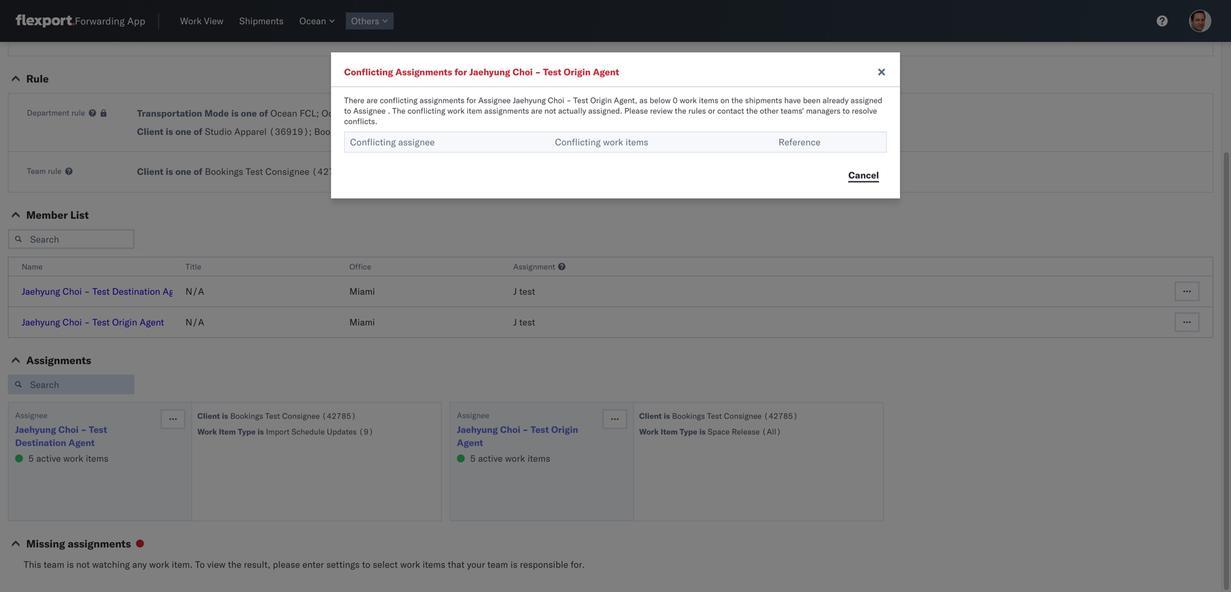 Task type: locate. For each thing, give the bounding box(es) containing it.
2 j from the top
[[514, 317, 517, 328]]

2 test from the top
[[520, 317, 536, 328]]

actually
[[559, 106, 587, 116]]

conflicting down actually
[[555, 136, 601, 148]]

ocean up (36919)
[[271, 108, 297, 119]]

item left 'space' on the right of the page
[[661, 427, 678, 437]]

contact
[[718, 106, 745, 116]]

(14163)
[[530, 126, 570, 137]]

conflicting inside . the conflicting work item assignments are not actually assigned. please review the rules or contact the other teams' managers to resolve conflicts.
[[408, 106, 446, 116]]

1 vertical spatial n/a
[[186, 317, 204, 328]]

the down 0
[[675, 106, 687, 116]]

to
[[344, 106, 351, 116], [843, 106, 850, 116], [362, 560, 371, 571]]

conflicting for the
[[408, 106, 446, 116]]

ocean inside button
[[300, 15, 326, 27]]

to inside . the conflicting work item assignments are not actually assigned. please review the rules or contact the other teams' managers to resolve conflicts.
[[843, 106, 850, 116]]

2 active from the left
[[478, 453, 503, 465]]

assignments down there are conflicting assignments for assignee jaehyung choi - test origin agent , as below 0
[[485, 106, 529, 116]]

ocean right shipments
[[300, 15, 326, 27]]

work
[[180, 15, 202, 27], [197, 427, 217, 437], [640, 427, 659, 437]]

(42785)
[[421, 126, 461, 137], [312, 166, 352, 177], [322, 412, 356, 421], [764, 412, 798, 421]]

flexport. image
[[16, 14, 75, 28]]

0 vertical spatial j
[[514, 286, 517, 297]]

work inside client is bookings test consignee (42785) work item type is space release (all)
[[640, 427, 659, 437]]

type for jaehyung choi - test origin agent
[[680, 427, 698, 437]]

(all)
[[762, 427, 782, 437]]

assignments up international
[[420, 95, 465, 105]]

test
[[520, 286, 536, 297], [520, 317, 536, 328]]

item left import
[[219, 427, 236, 437]]

type inside client is bookings test consignee (42785) work item type is space release (all)
[[680, 427, 698, 437]]

assignments
[[420, 95, 465, 105], [485, 106, 529, 116], [68, 538, 131, 551]]

schedule
[[292, 427, 325, 437]]

work inside 'client is bookings test consignee (42785) work item type is import schedule updates (9)'
[[197, 427, 217, 437]]

to down there
[[344, 106, 351, 116]]

are
[[367, 95, 378, 105], [531, 106, 543, 116]]

0 horizontal spatial item
[[219, 427, 236, 437]]

conflicting for conflicting work items
[[555, 136, 601, 148]]

not up (14163)
[[545, 106, 556, 116]]

of
[[259, 108, 268, 119], [194, 126, 203, 137], [194, 166, 203, 177]]

active down assignee jaehyung choi - test origin agent
[[478, 453, 503, 465]]

0 vertical spatial conflicting
[[380, 95, 418, 105]]

2 client is one of from the top
[[137, 166, 203, 177]]

are up (14163)
[[531, 106, 543, 116]]

consignee up 'release'
[[724, 412, 762, 421]]

consignee inside client is bookings test consignee (42785) work item type is space release (all)
[[724, 412, 762, 421]]

2 item from the left
[[661, 427, 678, 437]]

select
[[373, 560, 398, 571]]

1 vertical spatial assignments
[[485, 106, 529, 116]]

not inside . the conflicting work item assignments are not actually assigned. please review the rules or contact the other teams' managers to resolve conflicts.
[[545, 106, 556, 116]]

conflicting for conflicting assignments for jaehyung choi - test origin agent
[[344, 66, 393, 78]]

ocean
[[300, 15, 326, 27], [271, 108, 297, 119], [322, 108, 349, 119]]

0 vertical spatial jaehyung choi - test origin agent link
[[22, 317, 164, 328]]

origin
[[564, 66, 591, 78], [591, 95, 612, 105], [112, 317, 137, 328], [552, 424, 579, 436]]

assignments
[[396, 66, 453, 78], [26, 354, 91, 367]]

(42785) up (all)
[[764, 412, 798, 421]]

items up or
[[699, 95, 719, 105]]

0 vertical spatial not
[[545, 106, 556, 116]]

consignee down (36919)
[[266, 166, 310, 177]]

2 5 active work items from the left
[[470, 453, 551, 465]]

team right "your"
[[488, 560, 508, 571]]

5 active work items down assignee jaehyung choi - test origin agent
[[470, 453, 551, 465]]

5 down assignee jaehyung choi - test destination agent
[[28, 453, 34, 465]]

j
[[514, 286, 517, 297], [514, 317, 517, 328]]

client is one of
[[137, 126, 203, 137], [137, 166, 203, 177]]

active
[[36, 453, 61, 465], [478, 453, 503, 465]]

1 vertical spatial rule
[[48, 166, 62, 176]]

1 horizontal spatial not
[[545, 106, 556, 116]]

2 j test from the top
[[514, 317, 536, 328]]

shipments
[[239, 15, 284, 27]]

0 horizontal spatial are
[[367, 95, 378, 105]]

conflicting assignments for jaehyung choi - test origin agent
[[344, 66, 620, 78]]

item inside client is bookings test consignee (42785) work item type is space release (all)
[[661, 427, 678, 437]]

0 vertical spatial miami
[[350, 286, 375, 297]]

jaehyung choi - test destination agent link up "jaehyung choi - test origin agent"
[[22, 286, 187, 297]]

1 horizontal spatial destination
[[112, 286, 160, 297]]

0 horizontal spatial assignments
[[68, 538, 131, 551]]

department
[[27, 108, 69, 118]]

bookings inside 'client is bookings test consignee (42785) work item type is import schedule updates (9)'
[[230, 412, 263, 421]]

item.
[[172, 560, 193, 571]]

1 horizontal spatial to
[[362, 560, 371, 571]]

ocean for ocean fcl ; ocean lcl ; air ; truck ; truck international
[[271, 108, 297, 119]]

1 horizontal spatial team
[[488, 560, 508, 571]]

1 horizontal spatial rule
[[71, 108, 85, 118]]

1 vertical spatial jaehyung choi - test destination agent link
[[15, 424, 159, 450]]

assignments up "the"
[[396, 66, 453, 78]]

conflicting
[[380, 95, 418, 105], [408, 106, 446, 116]]

1 vertical spatial are
[[531, 106, 543, 116]]

rule right the team
[[48, 166, 62, 176]]

truck right air
[[389, 108, 413, 119]]

destination
[[112, 286, 160, 297], [15, 438, 66, 449]]

conflicting work items
[[555, 136, 649, 148]]

rule
[[71, 108, 85, 118], [48, 166, 62, 176]]

1 horizontal spatial item
[[661, 427, 678, 437]]

agent inside assignee jaehyung choi - test origin agent
[[457, 438, 483, 449]]

2 vertical spatial one
[[175, 166, 191, 177]]

0 vertical spatial test
[[520, 286, 536, 297]]

(42785) up updates
[[322, 412, 356, 421]]

teams'
[[781, 106, 804, 116]]

enter
[[303, 560, 324, 571]]

1 horizontal spatial truck
[[418, 108, 441, 119]]

assigned
[[851, 95, 883, 105]]

assignee jaehyung choi - test destination agent
[[15, 411, 107, 449]]

ocean fcl ; ocean lcl ; air ; truck ; truck international
[[271, 108, 496, 119]]

consignee down "the"
[[375, 126, 419, 137]]

1 test from the top
[[520, 286, 536, 297]]

0 horizontal spatial active
[[36, 453, 61, 465]]

conflicting down the conflicts.
[[350, 136, 396, 148]]

member list
[[26, 209, 89, 222]]

assignee inside work items on the shipments have been already assigned to assignee
[[354, 106, 386, 116]]

work down assignee jaehyung choi - test origin agent
[[505, 453, 525, 465]]

miami for jaehyung choi - test origin agent
[[350, 317, 375, 328]]

shipments
[[746, 95, 783, 105]]

0 vertical spatial client is one of
[[137, 126, 203, 137]]

1 j from the top
[[514, 286, 517, 297]]

j for jaehyung choi - test origin agent
[[514, 317, 517, 328]]

team right this
[[44, 560, 64, 571]]

0 vertical spatial jaehyung choi - test destination agent link
[[22, 286, 187, 297]]

jaehyung inside assignee jaehyung choi - test destination agent
[[15, 424, 56, 436]]

are up air
[[367, 95, 378, 105]]

agent
[[593, 66, 620, 78], [614, 95, 635, 105], [163, 286, 187, 297], [140, 317, 164, 328], [68, 438, 95, 449], [457, 438, 483, 449]]

other
[[760, 106, 779, 116]]

reference
[[779, 136, 821, 148]]

1 vertical spatial j test
[[514, 317, 536, 328]]

work down assignee jaehyung choi - test destination agent
[[63, 453, 83, 465]]

1 vertical spatial not
[[76, 560, 90, 571]]

0 vertical spatial of
[[259, 108, 268, 119]]

0 horizontal spatial team
[[44, 560, 64, 571]]

0 horizontal spatial jaehyung choi - test origin agent link
[[22, 317, 164, 328]]

one for bookings test consignee (42785)
[[175, 166, 191, 177]]

1 item from the left
[[219, 427, 236, 437]]

this team is not watching any work item. to view the result, please enter settings to select work items that your team is responsible for.
[[24, 560, 585, 571]]

resolve
[[852, 106, 878, 116]]

ocean down there
[[322, 108, 349, 119]]

work inside . the conflicting work item assignments are not actually assigned. please review the rules or contact the other teams' managers to resolve conflicts.
[[448, 106, 465, 116]]

1 vertical spatial client is one of
[[137, 166, 203, 177]]

jaehyung choi - test destination agent link down search text field
[[15, 424, 159, 450]]

missing assignments
[[26, 538, 131, 551]]

0 horizontal spatial not
[[76, 560, 90, 571]]

5 active work items down assignee jaehyung choi - test destination agent
[[28, 453, 109, 465]]

work right 'select'
[[400, 560, 420, 571]]

item
[[219, 427, 236, 437], [661, 427, 678, 437]]

0 horizontal spatial 5
[[28, 453, 34, 465]]

conflicting right "the"
[[408, 106, 446, 116]]

assignments up search text field
[[26, 354, 91, 367]]

work inside work items on the shipments have been already assigned to assignee
[[680, 95, 697, 105]]

1 vertical spatial destination
[[15, 438, 66, 449]]

to down already
[[843, 106, 850, 116]]

0 vertical spatial n/a
[[186, 286, 204, 297]]

consignee inside 'client is bookings test consignee (42785) work item type is import schedule updates (9)'
[[282, 412, 320, 421]]

1 vertical spatial for
[[467, 95, 477, 105]]

1 vertical spatial test
[[520, 317, 536, 328]]

items inside work items on the shipments have been already assigned to assignee
[[699, 95, 719, 105]]

choi
[[513, 66, 533, 78], [548, 95, 565, 105], [63, 286, 82, 297], [63, 317, 82, 328], [58, 424, 79, 436], [500, 424, 521, 436]]

item inside 'client is bookings test consignee (42785) work item type is import schedule updates (9)'
[[219, 427, 236, 437]]

1 horizontal spatial 5
[[470, 453, 476, 465]]

one for studio apparel (36919)
[[175, 126, 191, 137]]

client is bookings test consignee (42785) work item type is space release (all)
[[640, 412, 798, 437]]

studio apparel (36919) ; bookings test consignee (42785) ; vandelay west (14163)
[[205, 126, 570, 137]]

2 horizontal spatial to
[[843, 106, 850, 116]]

conflicting up there
[[344, 66, 393, 78]]

watching
[[92, 560, 130, 571]]

are inside . the conflicting work item assignments are not actually assigned. please review the rules or contact the other teams' managers to resolve conflicts.
[[531, 106, 543, 116]]

not
[[545, 106, 556, 116], [76, 560, 90, 571]]

0 horizontal spatial rule
[[48, 166, 62, 176]]

type inside 'client is bookings test consignee (42785) work item type is import schedule updates (9)'
[[238, 427, 256, 437]]

5 active work items for destination
[[28, 453, 109, 465]]

0 vertical spatial assignments
[[396, 66, 453, 78]]

one
[[241, 108, 257, 119], [175, 126, 191, 137], [175, 166, 191, 177]]

1 client is one of from the top
[[137, 126, 203, 137]]

0 vertical spatial assignments
[[420, 95, 465, 105]]

space
[[708, 427, 730, 437]]

the right view
[[228, 560, 242, 571]]

1 vertical spatial conflicting
[[408, 106, 446, 116]]

assignments up the watching
[[68, 538, 131, 551]]

0 horizontal spatial to
[[344, 106, 351, 116]]

1 truck from the left
[[389, 108, 413, 119]]

work for jaehyung choi - test origin agent
[[640, 427, 659, 437]]

5
[[28, 453, 34, 465], [470, 453, 476, 465]]

0 horizontal spatial type
[[238, 427, 256, 437]]

1 horizontal spatial assignments
[[396, 66, 453, 78]]

1 horizontal spatial active
[[478, 453, 503, 465]]

2 type from the left
[[680, 427, 698, 437]]

to left 'select'
[[362, 560, 371, 571]]

truck right "the"
[[418, 108, 441, 119]]

0 horizontal spatial destination
[[15, 438, 66, 449]]

2 vertical spatial assignments
[[68, 538, 131, 551]]

team
[[44, 560, 64, 571], [488, 560, 508, 571]]

rule right department
[[71, 108, 85, 118]]

j for jaehyung choi - test destination agent
[[514, 286, 517, 297]]

0 vertical spatial j test
[[514, 286, 536, 297]]

test for jaehyung choi - test destination agent
[[520, 286, 536, 297]]

type left 'space' on the right of the page
[[680, 427, 698, 437]]

2 team from the left
[[488, 560, 508, 571]]

2 miami from the top
[[350, 317, 375, 328]]

is
[[231, 108, 239, 119], [166, 126, 173, 137], [166, 166, 173, 177], [222, 412, 228, 421], [664, 412, 670, 421], [258, 427, 264, 437], [700, 427, 706, 437], [67, 560, 74, 571], [511, 560, 518, 571]]

active down assignee jaehyung choi - test destination agent
[[36, 453, 61, 465]]

choi inside assignee jaehyung choi - test origin agent
[[500, 424, 521, 436]]

1 vertical spatial of
[[194, 126, 203, 137]]

1 horizontal spatial 5 active work items
[[470, 453, 551, 465]]

international
[[443, 108, 496, 119]]

1 5 active work items from the left
[[28, 453, 109, 465]]

1 j test from the top
[[514, 286, 536, 297]]

miami
[[350, 286, 375, 297], [350, 317, 375, 328]]

lcl
[[351, 108, 367, 119]]

0 horizontal spatial 5 active work items
[[28, 453, 109, 465]]

1 active from the left
[[36, 453, 61, 465]]

1 horizontal spatial type
[[680, 427, 698, 437]]

review
[[650, 106, 673, 116]]

1 vertical spatial j
[[514, 317, 517, 328]]

1 vertical spatial miami
[[350, 317, 375, 328]]

test inside assignee jaehyung choi - test destination agent
[[89, 424, 107, 436]]

5 down assignee jaehyung choi - test origin agent
[[470, 453, 476, 465]]

0 vertical spatial destination
[[112, 286, 160, 297]]

2 truck from the left
[[418, 108, 441, 119]]

list
[[70, 209, 89, 222]]

work right 0
[[680, 95, 697, 105]]

0 horizontal spatial assignments
[[26, 354, 91, 367]]

1 horizontal spatial are
[[531, 106, 543, 116]]

1 horizontal spatial jaehyung choi - test origin agent link
[[457, 424, 601, 450]]

items
[[699, 95, 719, 105], [626, 136, 649, 148], [86, 453, 109, 465], [528, 453, 551, 465], [423, 560, 446, 571]]

2 vertical spatial of
[[194, 166, 203, 177]]

1 vertical spatial jaehyung choi - test origin agent link
[[457, 424, 601, 450]]

not down missing assignments
[[76, 560, 90, 571]]

1 miami from the top
[[350, 286, 375, 297]]

jaehyung inside assignee jaehyung choi - test origin agent
[[457, 424, 498, 436]]

cancel button
[[841, 166, 887, 186]]

; left air
[[367, 108, 370, 119]]

consignee up schedule
[[282, 412, 320, 421]]

fcl
[[300, 108, 316, 119]]

1 vertical spatial one
[[175, 126, 191, 137]]

. the conflicting work item assignments are not actually assigned. please review the rules or contact the other teams' managers to resolve conflicts.
[[344, 106, 878, 126]]

2 horizontal spatial assignments
[[485, 106, 529, 116]]

work
[[680, 95, 697, 105], [448, 106, 465, 116], [604, 136, 624, 148], [63, 453, 83, 465], [505, 453, 525, 465], [149, 560, 169, 571], [400, 560, 420, 571]]

the right on
[[732, 95, 743, 105]]

test
[[543, 66, 562, 78], [574, 95, 589, 105], [355, 126, 373, 137], [246, 166, 263, 177], [92, 286, 110, 297], [92, 317, 110, 328], [265, 412, 280, 421], [707, 412, 722, 421], [89, 424, 107, 436], [531, 424, 549, 436]]

1 5 from the left
[[28, 453, 34, 465]]

there
[[344, 95, 365, 105]]

work left item
[[448, 106, 465, 116]]

client inside client is bookings test consignee (42785) work item type is space release (all)
[[640, 412, 662, 421]]

; down the fcl at the left of page
[[309, 126, 312, 137]]

0 horizontal spatial truck
[[389, 108, 413, 119]]

2 5 from the left
[[470, 453, 476, 465]]

0 vertical spatial are
[[367, 95, 378, 105]]

jaehyung choi - test origin agent link
[[22, 317, 164, 328], [457, 424, 601, 450]]

Search text field
[[8, 375, 134, 395]]

(42785) inside client is bookings test consignee (42785) work item type is space release (all)
[[764, 412, 798, 421]]

5 active work items
[[28, 453, 109, 465], [470, 453, 551, 465]]

bookings inside client is bookings test consignee (42785) work item type is space release (all)
[[673, 412, 705, 421]]

that
[[448, 560, 465, 571]]

0 vertical spatial rule
[[71, 108, 85, 118]]

test inside assignee jaehyung choi - test origin agent
[[531, 424, 549, 436]]

item for jaehyung choi - test destination agent
[[219, 427, 236, 437]]

items down assignee jaehyung choi - test origin agent
[[528, 453, 551, 465]]

type left import
[[238, 427, 256, 437]]

1 type from the left
[[238, 427, 256, 437]]

this
[[24, 560, 41, 571]]

title
[[186, 262, 201, 272]]

conflicting up "the"
[[380, 95, 418, 105]]

5 for jaehyung choi - test destination agent
[[28, 453, 34, 465]]



Task type: describe. For each thing, give the bounding box(es) containing it.
; right "the"
[[413, 108, 415, 119]]

the down shipments
[[747, 106, 758, 116]]

as
[[640, 95, 648, 105]]

type for jaehyung choi - test destination agent
[[238, 427, 256, 437]]

updates
[[327, 427, 357, 437]]

member
[[26, 209, 68, 222]]

forwarding
[[75, 15, 125, 27]]

apparel
[[234, 126, 267, 137]]

choi inside assignee jaehyung choi - test destination agent
[[58, 424, 79, 436]]

jaehyung choi - test origin agent
[[22, 317, 164, 328]]

settings
[[327, 560, 360, 571]]

miami for jaehyung choi - test destination agent
[[350, 286, 375, 297]]

j test for jaehyung choi - test destination agent
[[514, 286, 536, 297]]

- inside assignee jaehyung choi - test destination agent
[[81, 424, 87, 436]]

.
[[388, 106, 390, 116]]

item
[[467, 106, 483, 116]]

1 team from the left
[[44, 560, 64, 571]]

j test for jaehyung choi - test origin agent
[[514, 317, 536, 328]]

active for jaehyung choi - test destination agent
[[36, 453, 61, 465]]

agent inside assignee jaehyung choi - test destination agent
[[68, 438, 95, 449]]

forwarding app link
[[16, 14, 145, 28]]

conflicting for conflicting assignee
[[350, 136, 396, 148]]

the
[[392, 106, 406, 116]]

on
[[721, 95, 730, 105]]

items left that in the bottom of the page
[[423, 560, 446, 571]]

missing
[[26, 538, 65, 551]]

active for jaehyung choi - test origin agent
[[478, 453, 503, 465]]

below
[[650, 95, 671, 105]]

forwarding app
[[75, 15, 145, 27]]

1 horizontal spatial assignments
[[420, 95, 465, 105]]

vandelay
[[466, 126, 504, 137]]

assignments inside . the conflicting work item assignments are not actually assigned. please review the rules or contact the other teams' managers to resolve conflicts.
[[485, 106, 529, 116]]

west
[[507, 126, 528, 137]]

assignee inside assignee jaehyung choi - test destination agent
[[15, 411, 47, 421]]

assignee
[[398, 136, 435, 148]]

- inside assignee jaehyung choi - test origin agent
[[523, 424, 529, 436]]

; left '.' at the top left
[[384, 108, 387, 119]]

items down "please"
[[626, 136, 649, 148]]

app
[[127, 15, 145, 27]]

studio
[[205, 126, 232, 137]]

2 n/a from the top
[[186, 317, 204, 328]]

; left lcl
[[316, 108, 319, 119]]

conflicts.
[[344, 116, 378, 126]]

team rule
[[27, 166, 62, 176]]

to inside work items on the shipments have been already assigned to assignee
[[344, 106, 351, 116]]

view
[[207, 560, 226, 571]]

work view
[[180, 15, 224, 27]]

the inside work items on the shipments have been already assigned to assignee
[[732, 95, 743, 105]]

department rule
[[27, 108, 85, 118]]

rule for department rule
[[71, 108, 85, 118]]

1 n/a from the top
[[186, 286, 204, 297]]

work for jaehyung choi - test destination agent
[[197, 427, 217, 437]]

for.
[[571, 560, 585, 571]]

shipments link
[[234, 12, 289, 30]]

responsible
[[520, 560, 569, 571]]

of for studio apparel (36919)
[[194, 126, 203, 137]]

test inside client is bookings test consignee (42785) work item type is space release (all)
[[707, 412, 722, 421]]

client inside 'client is bookings test consignee (42785) work item type is import schedule updates (9)'
[[197, 412, 220, 421]]

(9)
[[359, 427, 374, 437]]

work down . the conflicting work item assignments are not actually assigned. please review the rules or contact the other teams' managers to resolve conflicts.
[[604, 136, 624, 148]]

assigned.
[[589, 106, 623, 116]]

air
[[372, 108, 384, 119]]

transportation mode is one of
[[137, 108, 268, 119]]

view
[[204, 15, 224, 27]]

result,
[[244, 560, 271, 571]]

already
[[823, 95, 849, 105]]

rule
[[26, 72, 49, 85]]

team
[[27, 166, 46, 176]]

client is one of for bookings test consignee (42785)
[[137, 166, 203, 177]]

there are conflicting assignments for assignee jaehyung choi - test origin agent , as below 0
[[344, 95, 678, 105]]

cancel
[[849, 170, 880, 181]]

assignee inside assignee jaehyung choi - test origin agent
[[457, 411, 490, 421]]

or
[[709, 106, 716, 116]]

others
[[351, 15, 380, 27]]

0 vertical spatial for
[[455, 66, 467, 78]]

others button
[[346, 12, 394, 30]]

work right any
[[149, 560, 169, 571]]

0 vertical spatial one
[[241, 108, 257, 119]]

ocean button
[[294, 12, 341, 30]]

your
[[467, 560, 485, 571]]

,
[[635, 95, 638, 105]]

; down international
[[461, 126, 464, 137]]

transportation
[[137, 108, 202, 119]]

been
[[804, 95, 821, 105]]

conflicting for are
[[380, 95, 418, 105]]

destination inside assignee jaehyung choi - test destination agent
[[15, 438, 66, 449]]

conflicting assignee
[[350, 136, 435, 148]]

0
[[673, 95, 678, 105]]

5 for jaehyung choi - test origin agent
[[470, 453, 476, 465]]

of for bookings test consignee (42785)
[[194, 166, 203, 177]]

office
[[350, 262, 372, 272]]

please
[[625, 106, 648, 116]]

ocean for ocean
[[300, 15, 326, 27]]

please
[[273, 560, 300, 571]]

(42785) down the conflicts.
[[312, 166, 352, 177]]

release
[[732, 427, 760, 437]]

(42785) inside 'client is bookings test consignee (42785) work item type is import schedule updates (9)'
[[322, 412, 356, 421]]

managers
[[807, 106, 841, 116]]

Search text field
[[8, 230, 134, 249]]

name
[[22, 262, 43, 272]]

have
[[785, 95, 801, 105]]

test inside 'client is bookings test consignee (42785) work item type is import schedule updates (9)'
[[265, 412, 280, 421]]

to
[[195, 560, 205, 571]]

assignment
[[514, 262, 556, 272]]

bookings test consignee (42785)
[[205, 166, 352, 177]]

jaehyung choi - test destination agent n/a
[[22, 286, 204, 297]]

1 vertical spatial assignments
[[26, 354, 91, 367]]

mode
[[205, 108, 229, 119]]

items down assignee jaehyung choi - test destination agent
[[86, 453, 109, 465]]

work view link
[[175, 12, 229, 30]]

work items on the shipments have been already assigned to assignee
[[344, 95, 883, 116]]

origin inside assignee jaehyung choi - test origin agent
[[552, 424, 579, 436]]

(42785) down international
[[421, 126, 461, 137]]

rule for team rule
[[48, 166, 62, 176]]

5 active work items for origin
[[470, 453, 551, 465]]

(36919)
[[269, 126, 309, 137]]

any
[[132, 560, 147, 571]]

assignee jaehyung choi - test origin agent
[[457, 411, 579, 449]]

item for jaehyung choi - test origin agent
[[661, 427, 678, 437]]

import
[[266, 427, 290, 437]]

test for jaehyung choi - test origin agent
[[520, 317, 536, 328]]

rules
[[689, 106, 707, 116]]

client is bookings test consignee (42785) work item type is import schedule updates (9)
[[197, 412, 374, 437]]

client is one of for studio apparel (36919)
[[137, 126, 203, 137]]



Task type: vqa. For each thing, say whether or not it's contained in the screenshot.
"SELECT"
yes



